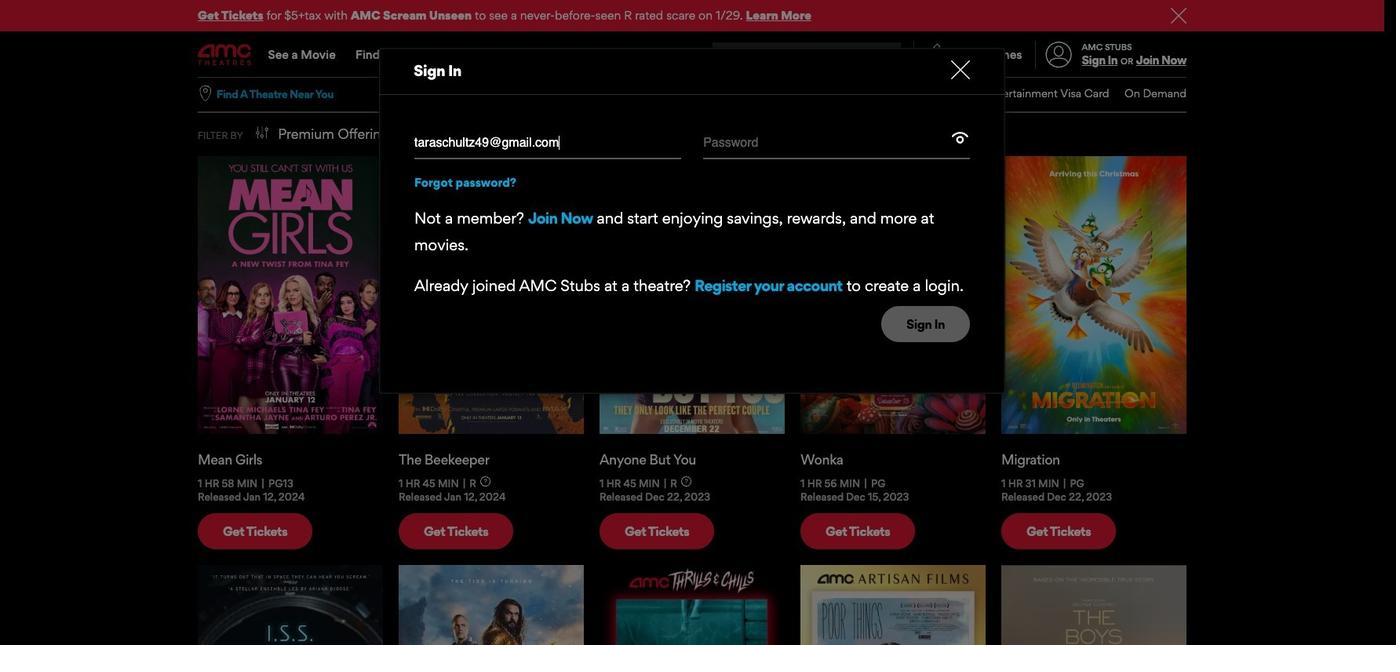 Task type: describe. For each thing, give the bounding box(es) containing it.
1 menu item from the left
[[680, 78, 761, 110]]

5 menu item from the left
[[941, 78, 1109, 110]]

more information about image
[[681, 477, 692, 487]]

movie poster for anyone but you image
[[600, 156, 785, 434]]

movie poster for night swim image
[[600, 565, 785, 645]]

sign in or join amc stubs element
[[1035, 33, 1187, 77]]

close element
[[951, 60, 970, 79]]

movie poster for migration image
[[1001, 156, 1187, 434]]

Password password field
[[703, 128, 950, 157]]

showtimes image
[[914, 41, 961, 69]]

movie poster for aquaman and the lost kingdom image
[[399, 565, 584, 645]]

user profile image
[[1037, 42, 1081, 68]]

movie poster for wonka image
[[801, 156, 986, 434]]

Email email field
[[414, 128, 681, 159]]

close image
[[951, 60, 970, 79]]



Task type: vqa. For each thing, say whether or not it's contained in the screenshot.
movie poster for the boys in the boat image
yes



Task type: locate. For each thing, give the bounding box(es) containing it.
menu
[[198, 33, 1187, 77], [680, 78, 1187, 110]]

6 menu item from the left
[[1109, 78, 1187, 110]]

cookie consent banner dialog
[[0, 603, 1396, 645]]

movie poster for mean girls image
[[198, 156, 383, 434]]

2 menu item from the left
[[761, 78, 828, 110]]

3 menu item from the left
[[828, 78, 875, 110]]

movie poster for poor things image
[[801, 565, 986, 645]]

4 menu item from the left
[[875, 78, 941, 110]]

0 vertical spatial menu
[[198, 33, 1187, 77]]

movie poster for the beekeeper image
[[399, 156, 584, 434]]

more information about image
[[480, 477, 491, 487]]

movie poster for i.s.s. image
[[198, 565, 383, 645]]

1 vertical spatial menu
[[680, 78, 1187, 110]]

submit search icon image
[[882, 49, 895, 61]]

menu item
[[680, 78, 761, 110], [761, 78, 828, 110], [828, 78, 875, 110], [875, 78, 941, 110], [941, 78, 1109, 110], [1109, 78, 1187, 110]]

movie poster for the boys in the boat image
[[1001, 565, 1187, 645]]

amc logo image
[[198, 44, 253, 66], [198, 44, 253, 66]]



